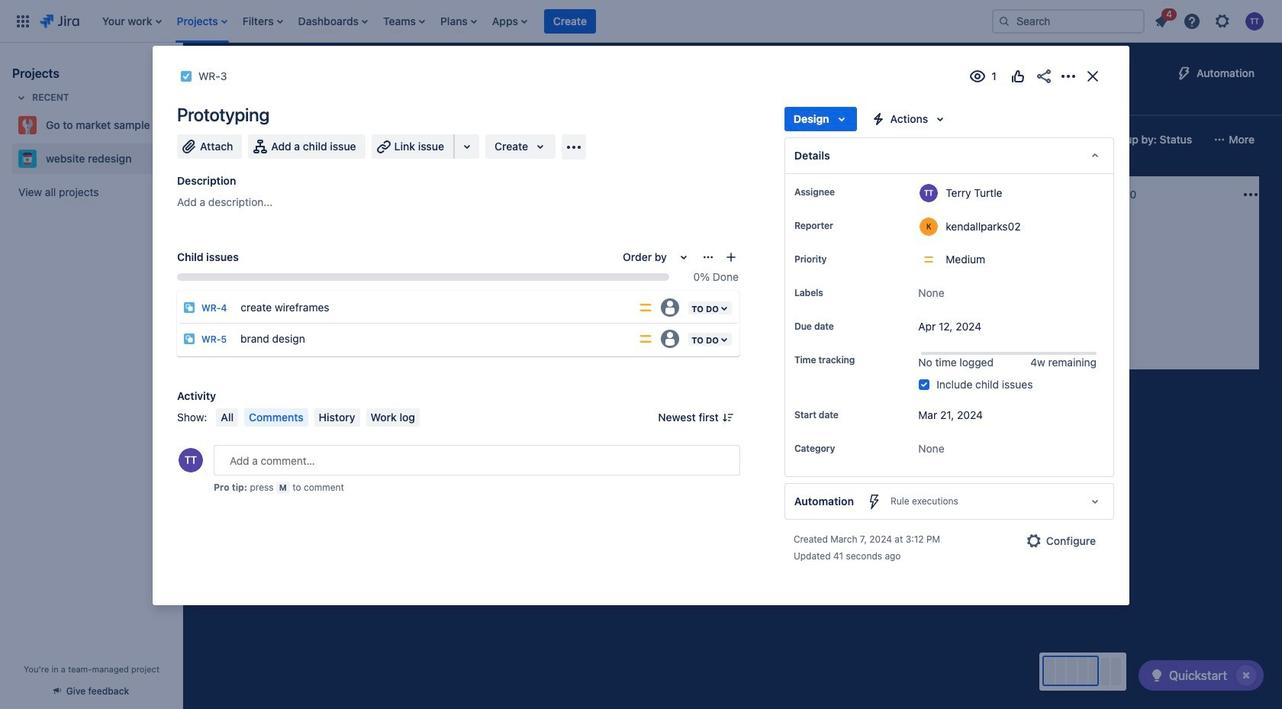 Task type: describe. For each thing, give the bounding box(es) containing it.
automation image
[[1176, 64, 1194, 82]]

check image
[[1148, 666, 1166, 685]]

primary element
[[9, 0, 980, 42]]

1 horizontal spatial medium image
[[811, 299, 823, 311]]

issue actions image
[[702, 251, 714, 263]]

Search field
[[992, 9, 1145, 33]]

details element
[[785, 137, 1115, 174]]

0 horizontal spatial medium image
[[595, 260, 608, 272]]

task image for the high image
[[215, 260, 227, 272]]

Search board text field
[[203, 129, 319, 150]]

add app image
[[565, 138, 583, 156]]

actions image
[[1060, 67, 1078, 85]]

more information about kendallparks02 image
[[920, 218, 938, 236]]

due date: 20 march 2024 image
[[649, 279, 661, 292]]

vote options: no one has voted for this issue yet. image
[[1009, 67, 1028, 85]]

dismiss quickstart image
[[1234, 663, 1259, 688]]

labels pin to top. only you can see pinned fields. image
[[827, 287, 839, 299]]

due date: 20 march 2024 image
[[649, 279, 661, 292]]

copy link to issue image
[[224, 69, 236, 82]]



Task type: vqa. For each thing, say whether or not it's contained in the screenshot.
Medium icon associated with leftmost Task image
no



Task type: locate. For each thing, give the bounding box(es) containing it.
1 horizontal spatial task image
[[646, 299, 658, 311]]

tab list
[[192, 89, 1020, 116]]

close image
[[1084, 67, 1102, 85]]

priority: medium image
[[638, 300, 654, 315]]

assignee pin to top. only you can see pinned fields. image
[[838, 186, 850, 198]]

terry turtle image
[[1021, 278, 1040, 296]]

0 horizontal spatial task image
[[180, 70, 192, 82]]

2 task image from the left
[[431, 260, 443, 272]]

2 issue type: sub-task image from the top
[[183, 333, 195, 345]]

list item
[[98, 0, 166, 42], [172, 0, 232, 42], [238, 0, 288, 42], [294, 0, 373, 42], [379, 0, 430, 42], [436, 0, 482, 42], [488, 0, 532, 42], [544, 0, 596, 42], [1148, 6, 1177, 33]]

issue type: sub-task image for priority: medium icon
[[183, 333, 195, 345]]

0 vertical spatial issue type: sub-task image
[[183, 302, 195, 314]]

0 horizontal spatial list
[[94, 0, 980, 42]]

1 task image from the left
[[215, 260, 227, 272]]

task image left copy link to issue 'image'
[[180, 70, 192, 82]]

issue type: sub-task image for priority: medium image at the top
[[183, 302, 195, 314]]

more information about terry turtle image
[[920, 184, 938, 202]]

automation element
[[785, 483, 1115, 520]]

add people image
[[392, 131, 411, 149]]

collapse recent projects image
[[12, 89, 31, 107]]

create child image
[[725, 251, 737, 263]]

dialog
[[153, 46, 1130, 606]]

1 horizontal spatial list
[[1148, 6, 1273, 35]]

1 vertical spatial medium image
[[811, 299, 823, 311]]

reporter pin to top. only you can see pinned fields. image
[[837, 220, 849, 232]]

banner
[[0, 0, 1282, 43]]

jira image
[[40, 12, 79, 30], [40, 12, 79, 30]]

0 vertical spatial medium image
[[595, 260, 608, 272]]

task image
[[215, 260, 227, 272], [431, 260, 443, 272]]

task image down due date: 20 march 2024 icon
[[646, 299, 658, 311]]

None search field
[[992, 9, 1145, 33]]

task image for left medium icon
[[431, 260, 443, 272]]

0 horizontal spatial task image
[[215, 260, 227, 272]]

due date pin to top. only you can see pinned fields. image
[[837, 321, 850, 333]]

1 issue type: sub-task image from the top
[[183, 302, 195, 314]]

medium image
[[595, 260, 608, 272], [811, 299, 823, 311]]

high image
[[380, 260, 392, 272]]

1 horizontal spatial task image
[[431, 260, 443, 272]]

search image
[[999, 15, 1011, 27]]

1 vertical spatial task image
[[646, 299, 658, 311]]

list
[[94, 0, 980, 42], [1148, 6, 1273, 35]]

show subtasks image
[[899, 305, 917, 324]]

1 vertical spatial issue type: sub-task image
[[183, 333, 195, 345]]

menu bar
[[213, 408, 423, 427]]

link web pages and more image
[[458, 137, 476, 156]]

tab
[[268, 89, 304, 116]]

task image
[[180, 70, 192, 82], [646, 299, 658, 311]]

issue type: sub-task image
[[183, 302, 195, 314], [183, 333, 195, 345]]

Add a comment… field
[[214, 445, 740, 476]]

priority: medium image
[[638, 331, 654, 347]]

0 vertical spatial task image
[[180, 70, 192, 82]]



